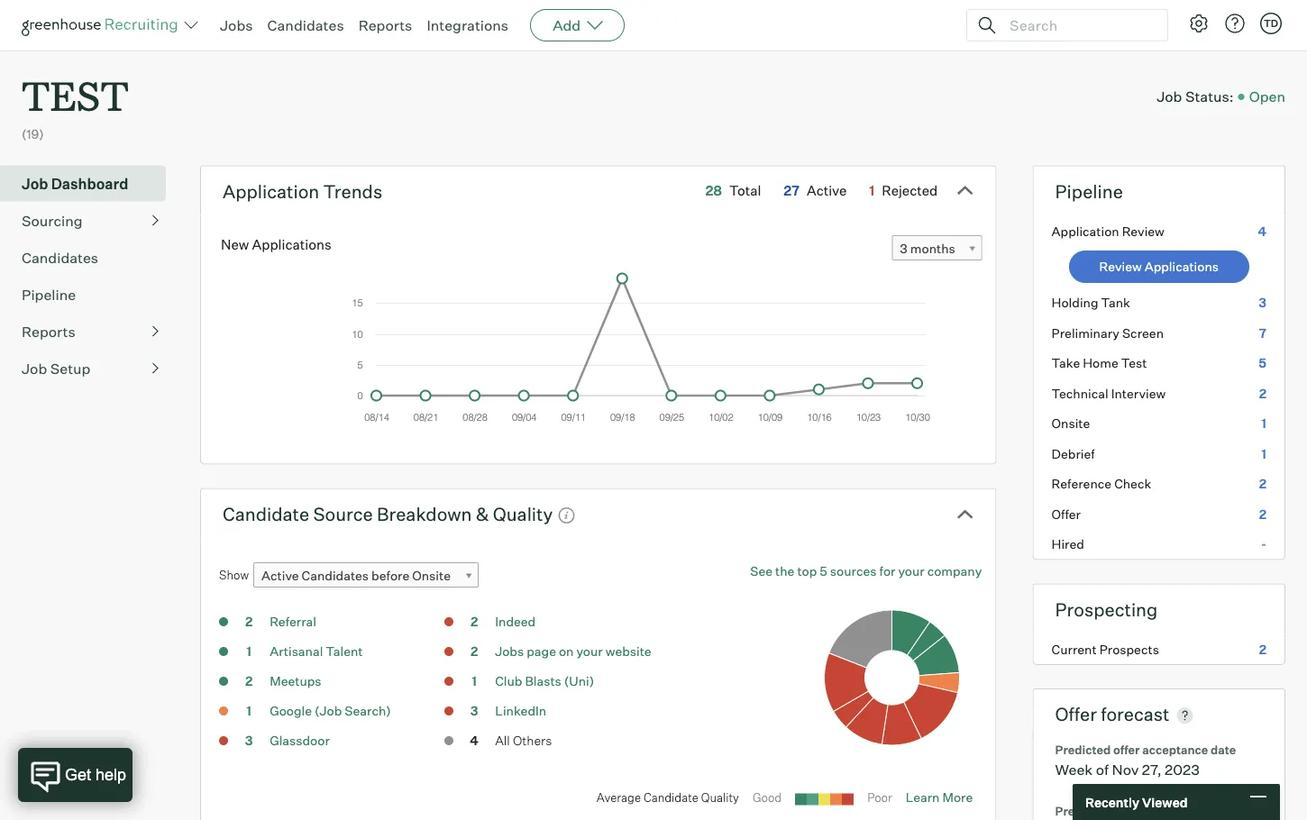 Task type: describe. For each thing, give the bounding box(es) containing it.
pipeline link
[[22, 284, 159, 305]]

source
[[313, 503, 373, 526]]

td button
[[1261, 13, 1282, 34]]

good
[[753, 791, 782, 806]]

Search text field
[[1006, 12, 1152, 38]]

top
[[798, 564, 817, 580]]

td button
[[1257, 9, 1286, 38]]

jobs for jobs
[[220, 16, 253, 34]]

recently viewed
[[1086, 795, 1188, 811]]

holding
[[1052, 295, 1099, 311]]

jobs page on your website
[[495, 644, 652, 660]]

sourcing
[[22, 212, 83, 230]]

artisanal talent link
[[270, 644, 363, 660]]

0 horizontal spatial reports
[[22, 323, 76, 341]]

job dashboard
[[22, 175, 128, 193]]

1 vertical spatial active
[[262, 568, 299, 584]]

indeed link
[[495, 614, 536, 630]]

candidate source data is not real-time. data may take up to two days to reflect accurately. image
[[558, 507, 576, 525]]

1 vertical spatial review
[[1100, 259, 1142, 275]]

27 active
[[784, 182, 847, 199]]

linkedin link
[[495, 704, 547, 719]]

current prospects
[[1052, 642, 1160, 658]]

0 horizontal spatial onsite
[[412, 568, 451, 584]]

see
[[751, 564, 773, 580]]

0 vertical spatial review
[[1123, 223, 1165, 239]]

1 vertical spatial reports link
[[22, 321, 159, 342]]

greenhouse recruiting image
[[22, 14, 184, 36]]

5 inside see the top 5 sources for your company link
[[820, 564, 828, 580]]

-
[[1261, 537, 1267, 553]]

job dashboard link
[[22, 173, 159, 195]]

1 link for google (job search)
[[231, 703, 267, 723]]

offer
[[1114, 743, 1140, 758]]

google (job search) link
[[270, 704, 391, 719]]

search)
[[345, 704, 391, 719]]

indeed
[[495, 614, 536, 630]]

website
[[606, 644, 652, 660]]

1 link for artisanal talent
[[231, 643, 267, 664]]

see the top 5 sources for your company link
[[751, 563, 982, 581]]

test
[[1122, 356, 1148, 371]]

screen
[[1123, 325, 1164, 341]]

review applications link
[[1069, 251, 1250, 283]]

the
[[776, 564, 795, 580]]

technical
[[1052, 386, 1109, 402]]

0 horizontal spatial date
[[1144, 804, 1169, 819]]

2 link for jobs page on your website
[[456, 643, 493, 664]]

referral
[[270, 614, 317, 630]]

1 horizontal spatial 5
[[1259, 356, 1267, 371]]

2 link for indeed
[[456, 613, 493, 634]]

sourcing link
[[22, 210, 159, 232]]

date inside predicted offer acceptance date week of nov 27, 2023
[[1211, 743, 1237, 758]]

offer forecast
[[1056, 704, 1170, 726]]

test
[[22, 69, 129, 122]]

job status:
[[1157, 88, 1234, 106]]

learn more link
[[906, 790, 973, 806]]

job for job dashboard
[[22, 175, 48, 193]]

rejected
[[882, 182, 938, 199]]

- link
[[1034, 530, 1285, 560]]

learn more
[[906, 790, 973, 806]]

3 for linkedin 3 link
[[471, 704, 478, 719]]

total
[[730, 182, 762, 199]]

preliminary screen
[[1052, 325, 1164, 341]]

add
[[553, 16, 581, 34]]

28
[[706, 182, 722, 199]]

on
[[559, 644, 574, 660]]

job for job setup
[[22, 360, 47, 378]]

1 link for club blasts (uni)
[[456, 673, 493, 694]]

0 horizontal spatial your
[[577, 644, 603, 660]]

0 vertical spatial 4
[[1259, 223, 1267, 239]]

artisanal
[[270, 644, 323, 660]]

27
[[784, 182, 800, 199]]

0 vertical spatial onsite
[[1052, 416, 1091, 432]]

club
[[495, 674, 523, 690]]

test link
[[22, 51, 129, 126]]

new applications
[[221, 236, 332, 253]]

more
[[943, 790, 973, 806]]

all others
[[495, 733, 552, 749]]

company
[[928, 564, 982, 580]]

debrief
[[1052, 446, 1095, 462]]

meetups link
[[270, 674, 322, 690]]

predicted start date
[[1056, 804, 1169, 819]]

page
[[527, 644, 556, 660]]

open
[[1250, 88, 1286, 106]]

acceptance
[[1143, 743, 1209, 758]]

1 rejected
[[870, 182, 938, 199]]

referral link
[[270, 614, 317, 630]]

setup
[[50, 360, 91, 378]]

3 for 3 months
[[900, 241, 908, 257]]

current
[[1052, 642, 1097, 658]]

1 vertical spatial candidates
[[22, 249, 98, 267]]

reference check
[[1052, 476, 1152, 492]]

configure image
[[1189, 13, 1210, 34]]

application trends
[[223, 180, 383, 203]]

blasts
[[525, 674, 562, 690]]

holding tank
[[1052, 295, 1131, 311]]

1 vertical spatial quality
[[702, 791, 739, 806]]



Task type: vqa. For each thing, say whether or not it's contained in the screenshot.
28 on the right top of the page
yes



Task type: locate. For each thing, give the bounding box(es) containing it.
check
[[1115, 476, 1152, 492]]

predicted for predicted start date
[[1056, 804, 1111, 819]]

integrations link
[[427, 16, 509, 34]]

0 vertical spatial 1 link
[[231, 643, 267, 664]]

0 horizontal spatial 4
[[470, 733, 479, 749]]

candidates left the before
[[302, 568, 369, 584]]

active right 27
[[807, 182, 847, 199]]

0 vertical spatial active
[[807, 182, 847, 199]]

job up sourcing
[[22, 175, 48, 193]]

prospecting
[[1056, 599, 1158, 621]]

quality right &
[[493, 503, 553, 526]]

reference
[[1052, 476, 1112, 492]]

take home test
[[1052, 356, 1148, 371]]

new
[[221, 236, 249, 253]]

your right on
[[577, 644, 603, 660]]

average candidate quality
[[597, 791, 739, 806]]

application for application review
[[1052, 223, 1120, 239]]

offer up 'week'
[[1056, 704, 1098, 726]]

3 up 7
[[1259, 295, 1267, 311]]

3 link for linkedin
[[456, 703, 493, 723]]

onsite
[[1052, 416, 1091, 432], [412, 568, 451, 584]]

0 vertical spatial offer
[[1052, 507, 1081, 522]]

1 horizontal spatial candidate
[[644, 791, 699, 806]]

1 vertical spatial application
[[1052, 223, 1120, 239]]

0 horizontal spatial candidate
[[223, 503, 309, 526]]

artisanal talent
[[270, 644, 363, 660]]

review up review applications
[[1123, 223, 1165, 239]]

jobs
[[220, 16, 253, 34], [495, 644, 524, 660]]

1 vertical spatial 4
[[470, 733, 479, 749]]

1 link left artisanal in the left bottom of the page
[[231, 643, 267, 664]]

viewed
[[1143, 795, 1188, 811]]

3 link left linkedin link
[[456, 703, 493, 723]]

3 link left glassdoor link
[[231, 733, 267, 753]]

1 horizontal spatial date
[[1211, 743, 1237, 758]]

candidates link down sourcing link
[[22, 247, 159, 268]]

technical interview
[[1052, 386, 1166, 402]]

predicted up 'week'
[[1056, 743, 1111, 758]]

1 vertical spatial candidate
[[644, 791, 699, 806]]

1 vertical spatial pipeline
[[22, 286, 76, 304]]

1 horizontal spatial 3 link
[[456, 703, 493, 723]]

3 link
[[456, 703, 493, 723], [231, 733, 267, 753]]

trends
[[323, 180, 383, 203]]

2 link left indeed
[[456, 613, 493, 634]]

application
[[223, 180, 320, 203], [1052, 223, 1120, 239]]

1 horizontal spatial reports link
[[359, 16, 413, 34]]

quality
[[493, 503, 553, 526], [702, 791, 739, 806]]

talent
[[326, 644, 363, 660]]

0 vertical spatial jobs
[[220, 16, 253, 34]]

reports link left 'integrations'
[[359, 16, 413, 34]]

application for application trends
[[223, 180, 320, 203]]

1 horizontal spatial candidates link
[[267, 16, 344, 34]]

predicted
[[1056, 743, 1111, 758], [1056, 804, 1111, 819]]

reports link down pipeline link
[[22, 321, 159, 342]]

applications down application trends
[[252, 236, 332, 253]]

club blasts (uni) link
[[495, 674, 595, 690]]

0 vertical spatial 5
[[1259, 356, 1267, 371]]

show
[[219, 568, 249, 583]]

3 left linkedin
[[471, 704, 478, 719]]

1 link
[[231, 643, 267, 664], [456, 673, 493, 694], [231, 703, 267, 723]]

0 vertical spatial date
[[1211, 743, 1237, 758]]

candidates down sourcing
[[22, 249, 98, 267]]

1 horizontal spatial applications
[[1145, 259, 1219, 275]]

2 link for meetups
[[231, 673, 267, 694]]

offer for offer
[[1052, 507, 1081, 522]]

(job
[[315, 704, 342, 719]]

1 vertical spatial 5
[[820, 564, 828, 580]]

2 vertical spatial job
[[22, 360, 47, 378]]

jobs for jobs page on your website
[[495, 644, 524, 660]]

reports up job setup
[[22, 323, 76, 341]]

candidate up show
[[223, 503, 309, 526]]

2 link for referral
[[231, 613, 267, 634]]

5 right top
[[820, 564, 828, 580]]

predicted inside predicted offer acceptance date week of nov 27, 2023
[[1056, 743, 1111, 758]]

1 horizontal spatial application
[[1052, 223, 1120, 239]]

application up the new applications
[[223, 180, 320, 203]]

1 horizontal spatial jobs
[[495, 644, 524, 660]]

reports
[[359, 16, 413, 34], [22, 323, 76, 341]]

nov
[[1112, 761, 1139, 779]]

0 horizontal spatial reports link
[[22, 321, 159, 342]]

google (job search)
[[270, 704, 391, 719]]

&
[[476, 503, 489, 526]]

date right acceptance
[[1211, 743, 1237, 758]]

1 vertical spatial date
[[1144, 804, 1169, 819]]

3 left the months
[[900, 241, 908, 257]]

5
[[1259, 356, 1267, 371], [820, 564, 828, 580]]

week
[[1056, 761, 1093, 779]]

quality left good
[[702, 791, 739, 806]]

candidate source breakdown & quality
[[223, 503, 553, 526]]

your
[[899, 564, 925, 580], [577, 644, 603, 660]]

0 horizontal spatial 5
[[820, 564, 828, 580]]

test (19)
[[22, 69, 129, 142]]

0 horizontal spatial active
[[262, 568, 299, 584]]

prospects
[[1100, 642, 1160, 658]]

application up holding tank
[[1052, 223, 1120, 239]]

3 months
[[900, 241, 956, 257]]

active right show
[[262, 568, 299, 584]]

preliminary
[[1052, 325, 1120, 341]]

candidates
[[267, 16, 344, 34], [22, 249, 98, 267], [302, 568, 369, 584]]

0 vertical spatial 3 link
[[456, 703, 493, 723]]

candidate right "average"
[[644, 791, 699, 806]]

1 horizontal spatial quality
[[702, 791, 739, 806]]

2
[[1260, 386, 1267, 402], [1260, 476, 1267, 492], [1260, 507, 1267, 522], [245, 614, 253, 630], [471, 614, 478, 630], [1260, 642, 1267, 658], [471, 644, 478, 660], [245, 674, 253, 690]]

your right for
[[899, 564, 925, 580]]

0 vertical spatial pipeline
[[1056, 180, 1124, 203]]

see the top 5 sources for your company
[[751, 564, 982, 580]]

0 vertical spatial candidates link
[[267, 16, 344, 34]]

0 vertical spatial reports link
[[359, 16, 413, 34]]

1 horizontal spatial 4
[[1259, 223, 1267, 239]]

3 for glassdoor's 3 link
[[245, 733, 253, 749]]

google
[[270, 704, 312, 719]]

1 vertical spatial 1 link
[[456, 673, 493, 694]]

all
[[495, 733, 510, 749]]

reports left 'integrations'
[[359, 16, 413, 34]]

meetups
[[270, 674, 322, 690]]

candidates link right jobs link
[[267, 16, 344, 34]]

applications for review applications
[[1145, 259, 1219, 275]]

1 vertical spatial jobs
[[495, 644, 524, 660]]

predicted for predicted offer acceptance date week of nov 27, 2023
[[1056, 743, 1111, 758]]

jobs page on your website link
[[495, 644, 652, 660]]

candidates right jobs link
[[267, 16, 344, 34]]

td
[[1264, 17, 1279, 29]]

5 down 7
[[1259, 356, 1267, 371]]

onsite right the before
[[412, 568, 451, 584]]

1 horizontal spatial active
[[807, 182, 847, 199]]

poor
[[868, 791, 893, 806]]

active candidates before onsite link
[[254, 563, 479, 589]]

dashboard
[[51, 175, 128, 193]]

onsite up debrief
[[1052, 416, 1091, 432]]

status:
[[1186, 88, 1234, 106]]

0 vertical spatial job
[[1157, 88, 1183, 106]]

0 horizontal spatial pipeline
[[22, 286, 76, 304]]

0 horizontal spatial applications
[[252, 236, 332, 253]]

1 vertical spatial offer
[[1056, 704, 1098, 726]]

0 vertical spatial predicted
[[1056, 743, 1111, 758]]

0 horizontal spatial quality
[[493, 503, 553, 526]]

0 horizontal spatial candidates link
[[22, 247, 159, 268]]

recently
[[1086, 795, 1140, 811]]

2 vertical spatial 1 link
[[231, 703, 267, 723]]

sources
[[831, 564, 877, 580]]

1 horizontal spatial reports
[[359, 16, 413, 34]]

1 vertical spatial onsite
[[412, 568, 451, 584]]

average
[[597, 791, 641, 806]]

offer down reference
[[1052, 507, 1081, 522]]

months
[[911, 241, 956, 257]]

jobs link
[[220, 16, 253, 34]]

job left status: on the top right
[[1157, 88, 1183, 106]]

job setup link
[[22, 358, 159, 379]]

learn
[[906, 790, 940, 806]]

of
[[1096, 761, 1109, 779]]

job setup
[[22, 360, 91, 378]]

2 link left 'page'
[[456, 643, 493, 664]]

0 vertical spatial applications
[[252, 236, 332, 253]]

1 vertical spatial your
[[577, 644, 603, 660]]

0 vertical spatial quality
[[493, 503, 553, 526]]

review
[[1123, 223, 1165, 239], [1100, 259, 1142, 275]]

3 left glassdoor link
[[245, 733, 253, 749]]

forecast
[[1101, 704, 1170, 726]]

1 vertical spatial predicted
[[1056, 804, 1111, 819]]

3 months link
[[892, 236, 982, 262]]

0 vertical spatial candidates
[[267, 16, 344, 34]]

application review
[[1052, 223, 1165, 239]]

pipeline down sourcing
[[22, 286, 76, 304]]

2 vertical spatial candidates
[[302, 568, 369, 584]]

1 vertical spatial applications
[[1145, 259, 1219, 275]]

tank
[[1102, 295, 1131, 311]]

1 link left "club" on the bottom
[[456, 673, 493, 694]]

2023
[[1165, 761, 1200, 779]]

job for job status:
[[1157, 88, 1183, 106]]

job left setup
[[22, 360, 47, 378]]

0 horizontal spatial 3 link
[[231, 733, 267, 753]]

1 horizontal spatial pipeline
[[1056, 180, 1124, 203]]

2 link left referral
[[231, 613, 267, 634]]

0 vertical spatial application
[[223, 180, 320, 203]]

0 vertical spatial candidate
[[223, 503, 309, 526]]

review applications
[[1100, 259, 1219, 275]]

1 horizontal spatial onsite
[[1052, 416, 1091, 432]]

predicted down 'week'
[[1056, 804, 1111, 819]]

2 predicted from the top
[[1056, 804, 1111, 819]]

0 horizontal spatial jobs
[[220, 16, 253, 34]]

1 vertical spatial job
[[22, 175, 48, 193]]

1 vertical spatial 3 link
[[231, 733, 267, 753]]

active
[[807, 182, 847, 199], [262, 568, 299, 584]]

1 predicted from the top
[[1056, 743, 1111, 758]]

applications up screen
[[1145, 259, 1219, 275]]

(19)
[[22, 126, 44, 142]]

glassdoor
[[270, 733, 330, 749]]

3 inside 3 months link
[[900, 241, 908, 257]]

candidate source data is not real-time. data may take up to two days to reflect accurately. element
[[553, 498, 576, 530]]

1 link left google
[[231, 703, 267, 723]]

1 horizontal spatial your
[[899, 564, 925, 580]]

27,
[[1143, 761, 1162, 779]]

applications for new applications
[[252, 236, 332, 253]]

reports link
[[359, 16, 413, 34], [22, 321, 159, 342]]

0 vertical spatial reports
[[359, 16, 413, 34]]

active candidates before onsite
[[262, 568, 451, 584]]

pipeline
[[1056, 180, 1124, 203], [22, 286, 76, 304]]

pipeline up application review at right
[[1056, 180, 1124, 203]]

3 link for glassdoor
[[231, 733, 267, 753]]

review up the tank
[[1100, 259, 1142, 275]]

interview
[[1112, 386, 1166, 402]]

0 horizontal spatial application
[[223, 180, 320, 203]]

offer for offer forecast
[[1056, 704, 1098, 726]]

2 link left meetups link
[[231, 673, 267, 694]]

0 vertical spatial your
[[899, 564, 925, 580]]

date right start
[[1144, 804, 1169, 819]]

1 vertical spatial candidates link
[[22, 247, 159, 268]]

add button
[[530, 9, 625, 41]]

1 vertical spatial reports
[[22, 323, 76, 341]]



